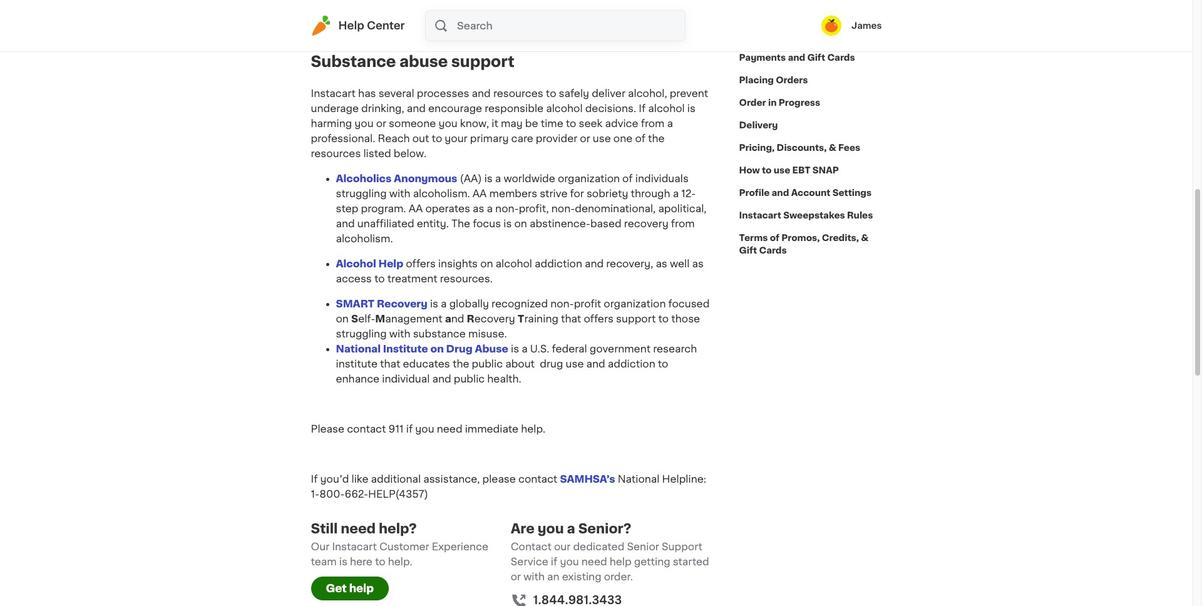 Task type: vqa. For each thing, say whether or not it's contained in the screenshot.
Allergy
no



Task type: describe. For each thing, give the bounding box(es) containing it.
recovery
[[625, 219, 669, 229]]

here
[[350, 557, 373, 567]]

struggling inside raining that offers support to those struggling with substance misuse.
[[336, 329, 387, 339]]

is inside instacart has several processes and resources to safely deliver alcohol, prevent underage drinking, and encourage responsible alcohol decisions. if alcohol is harming you or someone you know, it may be time to seek advice from a professional. reach out to your primary care provider or use one of the resources listed below.
[[688, 104, 696, 114]]

ecovery
[[475, 314, 515, 324]]

12-
[[682, 189, 696, 199]]

1.844.981.3433
[[534, 595, 622, 606]]

encourage
[[429, 104, 483, 114]]

to right time
[[566, 119, 577, 129]]

recognized
[[492, 299, 548, 309]]

non- inside is a globally recognized non-profit organization focused on
[[551, 299, 574, 309]]

use inside instacart has several processes and resources to safely deliver alcohol, prevent underage drinking, and encourage responsible alcohol decisions. if alcohol is harming you or someone you know, it may be time to seek advice from a professional. reach out to your primary care provider or use one of the resources listed below.
[[593, 134, 611, 144]]

any
[[581, 0, 600, 6]]

order
[[740, 98, 767, 107]]

alcohol help link
[[336, 259, 404, 269]]

settings
[[833, 189, 872, 197]]

seek
[[579, 119, 603, 129]]

0 horizontal spatial aa
[[409, 204, 423, 214]]

insights
[[439, 259, 478, 269]]

placing
[[740, 76, 774, 85]]

to left safely at the left top of page
[[546, 88, 557, 99]]

the
[[452, 219, 471, 229]]

help inside button
[[349, 584, 374, 594]]

order in progress link
[[740, 91, 821, 114]]

1 vertical spatial public
[[454, 374, 485, 384]]

is right "focus"
[[504, 219, 512, 229]]

smart
[[336, 299, 375, 309]]

you down encourage
[[439, 119, 458, 129]]

our
[[311, 542, 330, 552]]

you down our
[[560, 557, 579, 567]]

gift inside "terms of promos, credits, & gift cards"
[[740, 246, 758, 255]]

on inside (aa) is a worldwide organization of individuals struggling with alcoholism. aa members strive for sobriety through a 12- step program. aa operates as a non-profit, non-denominational, apolitical, and unaffiliated entity. the focus is on abstinence-based recovery from alcoholism.
[[515, 219, 527, 229]]

anonymous
[[394, 174, 458, 184]]

u.s.
[[531, 344, 550, 354]]

non- down members
[[496, 204, 519, 214]]

in
[[769, 98, 777, 107]]

as inside (aa) is a worldwide organization of individuals struggling with alcoholism. aa members strive for sobriety through a 12- step program. aa operates as a non-profit, non-denominational, apolitical, and unaffiliated entity. the focus is on abstinence-based recovery from alcoholism.
[[473, 204, 485, 214]]

and inside (aa) is a worldwide organization of individuals struggling with alcoholism. aa members strive for sobriety through a 12- step program. aa operates as a non-profit, non-denominational, apolitical, and unaffiliated entity. the focus is on abstinence-based recovery from alcoholism.
[[336, 219, 355, 229]]

and down educates
[[433, 374, 452, 384]]

0 vertical spatial if
[[406, 424, 413, 434]]

2 horizontal spatial alcohol
[[649, 104, 685, 114]]

step
[[336, 204, 359, 214]]

is inside still need help? our instacart customer experience team is here to help.
[[339, 557, 348, 567]]

0 vertical spatial need
[[437, 424, 463, 434]]

alcohol inside offers insights on alcohol addiction and recovery, as well as access to treatment resources.
[[496, 259, 533, 269]]

0 vertical spatial resources
[[494, 88, 544, 99]]

national helpline: 1-800-662-help(4357)
[[311, 474, 709, 500]]

enhance
[[336, 374, 380, 384]]

0 horizontal spatial if
[[311, 474, 318, 484]]

the inside instacart has several processes and resources to safely deliver alcohol, prevent underage drinking, and encourage responsible alcohol decisions. if alcohol is harming you or someone you know, it may be time to seek advice from a professional. reach out to your primary care provider or use one of the resources listed below.
[[648, 134, 665, 144]]

existing
[[562, 572, 602, 582]]

help inside are you a senior? contact our dedicated senior support service if you need help getting started or with an existing order.
[[610, 557, 632, 567]]

delivery
[[740, 121, 779, 130]]

federal
[[552, 344, 587, 354]]

0 vertical spatial support
[[452, 55, 515, 69]]

and down the government
[[587, 359, 606, 369]]

s
[[351, 314, 358, 324]]

and inside select the issue(s) you experienced and provide any additional information. select submit
[[519, 0, 538, 6]]

out
[[413, 134, 429, 144]]

instacart has several processes and resources to safely deliver alcohol, prevent underage drinking, and encourage responsible alcohol decisions. if alcohol is harming you or someone you know, it may be time to seek advice from a professional. reach out to your primary care provider or use one of the resources listed below.
[[311, 88, 709, 159]]

if inside instacart has several processes and resources to safely deliver alcohol, prevent underage drinking, and encourage responsible alcohol decisions. if alcohol is harming you or someone you know, it may be time to seek advice from a professional. reach out to your primary care provider or use one of the resources listed below.
[[639, 104, 646, 114]]

through
[[631, 189, 671, 199]]

select the issue(s) you experienced and provide any additional information. select submit
[[336, 0, 652, 36]]

responsible
[[485, 104, 544, 114]]

smart recovery link
[[336, 299, 428, 309]]

0 vertical spatial or
[[376, 119, 387, 129]]

care
[[512, 134, 534, 144]]

national institute on drug abuse
[[336, 344, 509, 354]]

offers inside raining that offers support to those struggling with substance misuse.
[[584, 314, 614, 324]]

senior?
[[579, 523, 632, 536]]

0 horizontal spatial alcoholism.
[[336, 234, 393, 244]]

an
[[548, 572, 560, 582]]

a up members
[[495, 174, 501, 184]]

profit
[[574, 299, 602, 309]]

be
[[526, 119, 539, 129]]

worldwide
[[504, 174, 556, 184]]

on inside is a globally recognized non-profit organization focused on
[[336, 314, 349, 324]]

immediate
[[465, 424, 519, 434]]

substance
[[413, 329, 466, 339]]

to right out
[[432, 134, 442, 144]]

still
[[311, 523, 338, 536]]

1 horizontal spatial alcoholism.
[[413, 189, 470, 199]]

(aa)
[[460, 174, 482, 184]]

ebt
[[793, 166, 811, 175]]

health.
[[488, 374, 522, 384]]

a inside are you a senior? contact our dedicated senior support service if you need help getting started or with an existing order.
[[567, 523, 576, 536]]

misuse.
[[469, 329, 507, 339]]

user avatar image
[[822, 16, 842, 36]]

with inside (aa) is a worldwide organization of individuals struggling with alcoholism. aa members strive for sobriety through a 12- step program. aa operates as a non-profit, non-denominational, apolitical, and unaffiliated entity. the focus is on abstinence-based recovery from alcoholism.
[[390, 189, 411, 199]]

samhsa's link
[[560, 474, 616, 484]]

resources.
[[440, 274, 493, 284]]

struggling inside (aa) is a worldwide organization of individuals struggling with alcoholism. aa members strive for sobriety through a 12- step program. aa operates as a non-profit, non-denominational, apolitical, and unaffiliated entity. the focus is on abstinence-based recovery from alcoholism.
[[336, 189, 387, 199]]

how to use ebt snap link
[[740, 159, 839, 182]]

support
[[662, 542, 703, 552]]

offers insights on alcohol addiction and recovery, as well as access to treatment resources.
[[336, 259, 704, 284]]

(aa) is a worldwide organization of individuals struggling with alcoholism. aa members strive for sobriety through a 12- step program. aa operates as a non-profit, non-denominational, apolitical, and unaffiliated entity. the focus is on abstinence-based recovery from alcoholism.
[[336, 174, 707, 244]]

reach
[[378, 134, 410, 144]]

from inside (aa) is a worldwide organization of individuals struggling with alcoholism. aa members strive for sobriety through a 12- step program. aa operates as a non-profit, non-denominational, apolitical, and unaffiliated entity. the focus is on abstinence-based recovery from alcoholism.
[[672, 219, 695, 229]]

to inside still need help? our instacart customer experience team is here to help.
[[375, 557, 386, 567]]

team
[[311, 557, 337, 567]]

911
[[389, 424, 404, 434]]

0 vertical spatial public
[[472, 359, 503, 369]]

if you'd like additional assistance, please contact samhsa's
[[311, 474, 616, 484]]

you right the 911
[[416, 424, 435, 434]]

and inside offers insights on alcohol addiction and recovery, as well as access to treatment resources.
[[585, 259, 604, 269]]

issue(s)
[[390, 0, 430, 6]]

use inside 'link'
[[774, 166, 791, 175]]

terms of promos, credits, & gift cards link
[[740, 227, 882, 262]]

please contact 911 if you need immediate help.
[[311, 424, 546, 434]]

is right '(aa)'
[[485, 174, 493, 184]]

0 vertical spatial contact
[[347, 424, 386, 434]]

and up orders at the right top of page
[[788, 53, 806, 62]]

to inside 'link'
[[762, 166, 772, 175]]

contact
[[511, 542, 552, 552]]

raining
[[525, 314, 559, 324]]

2 horizontal spatial or
[[580, 134, 591, 144]]

addiction inside offers insights on alcohol addiction and recovery, as well as access to treatment resources.
[[535, 259, 583, 269]]

how
[[740, 166, 760, 175]]

and inside legal process and information requests
[[811, 0, 828, 4]]

focused
[[669, 299, 710, 309]]

well
[[670, 259, 690, 269]]

additional inside select the issue(s) you experienced and provide any additional information. select submit
[[602, 0, 652, 6]]

government
[[590, 344, 651, 354]]

a up "focus"
[[487, 204, 493, 214]]

information.
[[336, 11, 396, 21]]

to inside is a u.s. federal government research institute that educates the public about  drug use and addiction to enhance individual and public health.
[[658, 359, 669, 369]]

abuse
[[400, 55, 448, 69]]

assistance,
[[424, 474, 480, 484]]

raining that offers support to those struggling with substance misuse.
[[336, 314, 701, 339]]

s elf- m anagement a nd r ecovery t
[[351, 314, 525, 324]]

that inside raining that offers support to those struggling with substance misuse.
[[561, 314, 582, 324]]

the inside is a u.s. federal government research institute that educates the public about  drug use and addiction to enhance individual and public health.
[[453, 359, 470, 369]]

you inside select the issue(s) you experienced and provide any additional information. select submit
[[432, 0, 451, 6]]

your
[[445, 134, 468, 144]]

processes
[[417, 88, 470, 99]]

get help button
[[311, 577, 389, 601]]

samhsa's
[[560, 474, 616, 484]]

please
[[483, 474, 516, 484]]

is a globally recognized non-profit organization focused on
[[336, 299, 710, 324]]

substance
[[311, 55, 396, 69]]

you down drinking,
[[355, 119, 374, 129]]

help center link
[[311, 16, 405, 36]]

with inside are you a senior? contact our dedicated senior support service if you need help getting started or with an existing order.
[[524, 572, 545, 582]]

may
[[501, 119, 523, 129]]

submit
[[371, 26, 409, 36]]

for
[[571, 189, 584, 199]]

m
[[375, 314, 385, 324]]

addiction inside is a u.s. federal government research institute that educates the public about  drug use and addiction to enhance individual and public health.
[[608, 359, 656, 369]]

a inside instacart has several processes and resources to safely deliver alcohol, prevent underage drinking, and encourage responsible alcohol decisions. if alcohol is harming you or someone you know, it may be time to seek advice from a professional. reach out to your primary care provider or use one of the resources listed below.
[[668, 119, 674, 129]]

0 vertical spatial &
[[829, 143, 837, 152]]

you up our
[[538, 523, 564, 536]]

instacart sweepstakes rules
[[740, 211, 874, 220]]

national for institute
[[336, 344, 381, 354]]

a inside is a globally recognized non-profit organization focused on
[[441, 299, 447, 309]]

1 horizontal spatial as
[[656, 259, 668, 269]]

of inside instacart has several processes and resources to safely deliver alcohol, prevent underage drinking, and encourage responsible alcohol decisions. if alcohol is harming you or someone you know, it may be time to seek advice from a professional. reach out to your primary care provider or use one of the resources listed below.
[[636, 134, 646, 144]]

payments and gift cards link
[[740, 46, 856, 69]]

offers inside offers insights on alcohol addiction and recovery, as well as access to treatment resources.
[[406, 259, 436, 269]]

and up someone
[[407, 104, 426, 114]]

& inside "terms of promos, credits, & gift cards"
[[862, 234, 869, 242]]

0 vertical spatial help.
[[521, 424, 546, 434]]

1 horizontal spatial aa
[[473, 189, 487, 199]]



Task type: locate. For each thing, give the bounding box(es) containing it.
1 vertical spatial offers
[[584, 314, 614, 324]]

if inside are you a senior? contact our dedicated senior support service if you need help getting started or with an existing order.
[[551, 557, 558, 567]]

help up order.
[[610, 557, 632, 567]]

fees
[[839, 143, 861, 152]]

center
[[367, 21, 405, 31]]

1 select from the top
[[336, 0, 368, 6]]

0 vertical spatial help
[[339, 21, 364, 31]]

order.
[[604, 572, 633, 582]]

and up encourage
[[472, 88, 491, 99]]

to inside raining that offers support to those struggling with substance misuse.
[[659, 314, 669, 324]]

need inside are you a senior? contact our dedicated senior support service if you need help getting started or with an existing order.
[[582, 557, 608, 567]]

is inside is a u.s. federal government research institute that educates the public about  drug use and addiction to enhance individual and public health.
[[511, 344, 520, 354]]

help up treatment
[[379, 259, 404, 269]]

1 horizontal spatial alcohol
[[546, 104, 583, 114]]

use left the ebt
[[774, 166, 791, 175]]

with up institute
[[390, 329, 411, 339]]

0 horizontal spatial of
[[623, 174, 633, 184]]

additional up help(4357) at the bottom left of page
[[371, 474, 421, 484]]

0 vertical spatial additional
[[602, 0, 652, 6]]

a up s elf- m anagement a nd r ecovery t
[[441, 299, 447, 309]]

primary
[[470, 134, 509, 144]]

0 vertical spatial that
[[561, 314, 582, 324]]

or inside are you a senior? contact our dedicated senior support service if you need help getting started or with an existing order.
[[511, 572, 521, 582]]

several
[[379, 88, 415, 99]]

elf-
[[358, 314, 375, 324]]

0 horizontal spatial that
[[380, 359, 401, 369]]

entity.
[[417, 219, 449, 229]]

0 vertical spatial select
[[336, 0, 368, 6]]

2 vertical spatial need
[[582, 557, 608, 567]]

a left 12-
[[673, 189, 679, 199]]

2 vertical spatial or
[[511, 572, 521, 582]]

instacart up here in the left bottom of the page
[[332, 542, 377, 552]]

deliver
[[592, 88, 626, 99]]

that down institute
[[380, 359, 401, 369]]

are you a senior? contact our dedicated senior support service if you need help getting started or with an existing order.
[[511, 523, 710, 582]]

is left here in the left bottom of the page
[[339, 557, 348, 567]]

1 vertical spatial contact
[[519, 474, 558, 484]]

and down the step
[[336, 219, 355, 229]]

national up the "institute"
[[336, 344, 381, 354]]

if up the an
[[551, 557, 558, 567]]

a up substance on the left bottom
[[445, 314, 452, 324]]

1 horizontal spatial cards
[[828, 53, 856, 62]]

0 horizontal spatial help
[[339, 21, 364, 31]]

2 horizontal spatial of
[[770, 234, 780, 242]]

safely
[[559, 88, 590, 99]]

dedicated
[[574, 542, 625, 552]]

alcohol down safely at the left top of page
[[546, 104, 583, 114]]

offers up treatment
[[406, 259, 436, 269]]

662-
[[345, 489, 368, 500]]

support down select the issue(s) you experienced and provide any additional information. select submit
[[452, 55, 515, 69]]

1 vertical spatial select
[[336, 26, 368, 36]]

1 horizontal spatial need
[[437, 424, 463, 434]]

has
[[358, 88, 376, 99]]

credits,
[[822, 234, 860, 242]]

gift down terms
[[740, 246, 758, 255]]

recovery,
[[607, 259, 654, 269]]

contact right please
[[519, 474, 558, 484]]

0 horizontal spatial support
[[452, 55, 515, 69]]

1 horizontal spatial if
[[551, 557, 558, 567]]

as right well
[[693, 259, 704, 269]]

0 horizontal spatial addiction
[[535, 259, 583, 269]]

placing orders link
[[740, 69, 809, 91]]

need inside still need help? our instacart customer experience team is here to help.
[[341, 523, 376, 536]]

pricing,
[[740, 143, 775, 152]]

1 vertical spatial &
[[862, 234, 869, 242]]

abstinence-
[[530, 219, 591, 229]]

help. right immediate on the left
[[521, 424, 546, 434]]

1 vertical spatial need
[[341, 523, 376, 536]]

of inside (aa) is a worldwide organization of individuals struggling with alcoholism. aa members strive for sobriety through a 12- step program. aa operates as a non-profit, non-denominational, apolitical, and unaffiliated entity. the focus is on abstinence-based recovery from alcoholism.
[[623, 174, 633, 184]]

national left helpline:
[[618, 474, 660, 484]]

if down alcohol,
[[639, 104, 646, 114]]

instacart
[[311, 88, 356, 99], [740, 211, 782, 220], [332, 542, 377, 552]]

the
[[371, 0, 387, 6], [648, 134, 665, 144], [453, 359, 470, 369]]

1 horizontal spatial resources
[[494, 88, 544, 99]]

rules
[[848, 211, 874, 220]]

2 select from the top
[[336, 26, 368, 36]]

information
[[747, 8, 798, 17]]

if right the 911
[[406, 424, 413, 434]]

the inside select the issue(s) you experienced and provide any additional information. select submit
[[371, 0, 387, 6]]

offers
[[406, 259, 436, 269], [584, 314, 614, 324]]

alcohol help
[[336, 259, 404, 269]]

is down prevent
[[688, 104, 696, 114]]

of right one
[[636, 134, 646, 144]]

2 struggling from the top
[[336, 329, 387, 339]]

0 horizontal spatial contact
[[347, 424, 386, 434]]

non- up the 'abstinence-'
[[552, 204, 575, 214]]

2 vertical spatial with
[[524, 572, 545, 582]]

use down federal
[[566, 359, 584, 369]]

0 horizontal spatial need
[[341, 523, 376, 536]]

0 vertical spatial gift
[[808, 53, 826, 62]]

help?
[[379, 523, 417, 536]]

on down substance on the left bottom
[[431, 344, 444, 354]]

a left u.s.
[[522, 344, 528, 354]]

1 horizontal spatial of
[[636, 134, 646, 144]]

0 horizontal spatial help
[[349, 584, 374, 594]]

of up sobriety
[[623, 174, 633, 184]]

1 horizontal spatial if
[[639, 104, 646, 114]]

0 vertical spatial use
[[593, 134, 611, 144]]

alcoholism. up alcohol help
[[336, 234, 393, 244]]

on up the resources.
[[481, 259, 493, 269]]

below.
[[394, 149, 427, 159]]

globally
[[450, 299, 489, 309]]

underage
[[311, 104, 359, 114]]

the down drug
[[453, 359, 470, 369]]

1 vertical spatial from
[[672, 219, 695, 229]]

1 vertical spatial resources
[[311, 149, 361, 159]]

get help
[[326, 584, 374, 594]]

1 vertical spatial struggling
[[336, 329, 387, 339]]

that inside is a u.s. federal government research institute that educates the public about  drug use and addiction to enhance individual and public health.
[[380, 359, 401, 369]]

0 horizontal spatial help.
[[388, 557, 413, 567]]

1 horizontal spatial addiction
[[608, 359, 656, 369]]

a up our
[[567, 523, 576, 536]]

or down service
[[511, 572, 521, 582]]

harming
[[311, 119, 352, 129]]

instacart sweepstakes rules link
[[740, 204, 874, 227]]

0 vertical spatial the
[[371, 0, 387, 6]]

1 horizontal spatial additional
[[602, 0, 652, 6]]

instacart image
[[311, 16, 331, 36]]

0 horizontal spatial national
[[336, 344, 381, 354]]

1 horizontal spatial use
[[593, 134, 611, 144]]

prevent
[[670, 88, 709, 99]]

placing orders
[[740, 76, 809, 85]]

1 vertical spatial support
[[617, 314, 656, 324]]

anagement
[[385, 314, 443, 324]]

need left immediate on the left
[[437, 424, 463, 434]]

0 vertical spatial if
[[639, 104, 646, 114]]

0 vertical spatial help
[[610, 557, 632, 567]]

offers down profit
[[584, 314, 614, 324]]

or down seek
[[580, 134, 591, 144]]

1 horizontal spatial gift
[[808, 53, 826, 62]]

nd
[[452, 314, 465, 324]]

aa
[[473, 189, 487, 199], [409, 204, 423, 214]]

sweepstakes
[[784, 211, 846, 220]]

0 vertical spatial of
[[636, 134, 646, 144]]

gift inside payments and gift cards link
[[808, 53, 826, 62]]

2 horizontal spatial need
[[582, 557, 608, 567]]

1 vertical spatial cards
[[760, 246, 787, 255]]

1 horizontal spatial offers
[[584, 314, 614, 324]]

1 vertical spatial alcoholism.
[[336, 234, 393, 244]]

instacart for instacart has several processes and resources to safely deliver alcohol, prevent underage drinking, and encourage responsible alcohol decisions. if alcohol is harming you or someone you know, it may be time to seek advice from a professional. reach out to your primary care provider or use one of the resources listed below.
[[311, 88, 356, 99]]

program.
[[361, 204, 406, 214]]

0 horizontal spatial additional
[[371, 474, 421, 484]]

national for helpline:
[[618, 474, 660, 484]]

1 struggling from the top
[[336, 189, 387, 199]]

our
[[554, 542, 571, 552]]

1 vertical spatial organization
[[604, 299, 666, 309]]

0 horizontal spatial cards
[[760, 246, 787, 255]]

to down alcohol help
[[375, 274, 385, 284]]

still need help? our instacart customer experience team is here to help.
[[311, 523, 489, 567]]

drug
[[540, 359, 564, 369]]

as left well
[[656, 259, 668, 269]]

individuals
[[636, 174, 689, 184]]

2 vertical spatial the
[[453, 359, 470, 369]]

instacart inside still need help? our instacart customer experience team is here to help.
[[332, 542, 377, 552]]

1 vertical spatial aa
[[409, 204, 423, 214]]

1 horizontal spatial &
[[862, 234, 869, 242]]

from down alcohol,
[[641, 119, 665, 129]]

experience
[[432, 542, 489, 552]]

help center
[[339, 21, 405, 31]]

alcohol
[[546, 104, 583, 114], [649, 104, 685, 114], [496, 259, 533, 269]]

focus
[[473, 219, 501, 229]]

1 vertical spatial national
[[618, 474, 660, 484]]

1 vertical spatial help
[[379, 259, 404, 269]]

alcoholism.
[[413, 189, 470, 199], [336, 234, 393, 244]]

decisions.
[[586, 104, 637, 114]]

is
[[688, 104, 696, 114], [485, 174, 493, 184], [504, 219, 512, 229], [430, 299, 439, 309], [511, 344, 520, 354], [339, 557, 348, 567]]

1 vertical spatial of
[[623, 174, 633, 184]]

like
[[352, 474, 369, 484]]

a down prevent
[[668, 119, 674, 129]]

from inside instacart has several processes and resources to safely deliver alcohol, prevent underage drinking, and encourage responsible alcohol decisions. if alcohol is harming you or someone you know, it may be time to seek advice from a professional. reach out to your primary care provider or use one of the resources listed below.
[[641, 119, 665, 129]]

1 vertical spatial additional
[[371, 474, 421, 484]]

is inside is a globally recognized non-profit organization focused on
[[430, 299, 439, 309]]

or down drinking,
[[376, 119, 387, 129]]

aa up entity.
[[409, 204, 423, 214]]

1 vertical spatial with
[[390, 329, 411, 339]]

use down seek
[[593, 134, 611, 144]]

help. down customer
[[388, 557, 413, 567]]

and down how to use ebt snap
[[772, 189, 790, 197]]

a inside is a u.s. federal government research institute that educates the public about  drug use and addiction to enhance individual and public health.
[[522, 344, 528, 354]]

select down 'information.'
[[336, 26, 368, 36]]

to inside offers insights on alcohol addiction and recovery, as well as access to treatment resources.
[[375, 274, 385, 284]]

the right one
[[648, 134, 665, 144]]

additional right any
[[602, 0, 652, 6]]

are
[[511, 523, 535, 536]]

advice
[[606, 119, 639, 129]]

alcoholism. up operates on the left of page
[[413, 189, 470, 199]]

alcoholics anonymous
[[336, 174, 458, 184]]

gift
[[808, 53, 826, 62], [740, 246, 758, 255]]

public down abuse
[[472, 359, 503, 369]]

drug
[[446, 344, 473, 354]]

and left provide
[[519, 0, 538, 6]]

national inside national helpline: 1-800-662-help(4357)
[[618, 474, 660, 484]]

progress
[[779, 98, 821, 107]]

resources down professional.
[[311, 149, 361, 159]]

non-
[[496, 204, 519, 214], [552, 204, 575, 214], [551, 299, 574, 309]]

a
[[668, 119, 674, 129], [495, 174, 501, 184], [673, 189, 679, 199], [487, 204, 493, 214], [441, 299, 447, 309], [445, 314, 452, 324], [522, 344, 528, 354], [567, 523, 576, 536]]

0 horizontal spatial from
[[641, 119, 665, 129]]

the up 'information.'
[[371, 0, 387, 6]]

of inside "terms of promos, credits, & gift cards"
[[770, 234, 780, 242]]

on down profit,
[[515, 219, 527, 229]]

is up s elf- m anagement a nd r ecovery t
[[430, 299, 439, 309]]

alcohol down alcohol,
[[649, 104, 685, 114]]

someone
[[389, 119, 436, 129]]

1 horizontal spatial support
[[617, 314, 656, 324]]

members
[[490, 189, 538, 199]]

1 horizontal spatial help
[[610, 557, 632, 567]]

as up "focus"
[[473, 204, 485, 214]]

help.
[[521, 424, 546, 434], [388, 557, 413, 567]]

1 horizontal spatial national
[[618, 474, 660, 484]]

is down raining that offers support to those struggling with substance misuse.
[[511, 344, 520, 354]]

1 horizontal spatial help
[[379, 259, 404, 269]]

you right issue(s)
[[432, 0, 451, 6]]

profile
[[740, 189, 770, 197]]

national institute on drug abuse link
[[336, 344, 509, 354]]

support inside raining that offers support to those struggling with substance misuse.
[[617, 314, 656, 324]]

struggling down elf- on the bottom left
[[336, 329, 387, 339]]

& down rules
[[862, 234, 869, 242]]

with inside raining that offers support to those struggling with substance misuse.
[[390, 329, 411, 339]]

non- up raining
[[551, 299, 574, 309]]

help
[[610, 557, 632, 567], [349, 584, 374, 594]]

alcohol up recognized
[[496, 259, 533, 269]]

aa down '(aa)'
[[473, 189, 487, 199]]

addiction
[[535, 259, 583, 269], [608, 359, 656, 369]]

Search search field
[[456, 11, 685, 41]]

public
[[472, 359, 503, 369], [454, 374, 485, 384]]

2 vertical spatial instacart
[[332, 542, 377, 552]]

public down drug
[[454, 374, 485, 384]]

0 horizontal spatial the
[[371, 0, 387, 6]]

instacart inside instacart has several processes and resources to safely deliver alcohol, prevent underage drinking, and encourage responsible alcohol decisions. if alcohol is harming you or someone you know, it may be time to seek advice from a professional. reach out to your primary care provider or use one of the resources listed below.
[[311, 88, 356, 99]]

1 horizontal spatial contact
[[519, 474, 558, 484]]

1 vertical spatial instacart
[[740, 211, 782, 220]]

0 vertical spatial instacart
[[311, 88, 356, 99]]

struggling down alcoholics
[[336, 189, 387, 199]]

1 horizontal spatial the
[[453, 359, 470, 369]]

one
[[614, 134, 633, 144]]

of right terms
[[770, 234, 780, 242]]

to left those
[[659, 314, 669, 324]]

and left recovery,
[[585, 259, 604, 269]]

1 vertical spatial help.
[[388, 557, 413, 567]]

contact left the 911
[[347, 424, 386, 434]]

started
[[673, 557, 710, 567]]

select up 'information.'
[[336, 0, 368, 6]]

to right how
[[762, 166, 772, 175]]

contact
[[347, 424, 386, 434], [519, 474, 558, 484]]

with down service
[[524, 572, 545, 582]]

0 vertical spatial cards
[[828, 53, 856, 62]]

1 horizontal spatial help.
[[521, 424, 546, 434]]

1 horizontal spatial that
[[561, 314, 582, 324]]

with down alcoholics anonymous
[[390, 189, 411, 199]]

from down apolitical,
[[672, 219, 695, 229]]

0 horizontal spatial or
[[376, 119, 387, 129]]

addiction down the 'abstinence-'
[[535, 259, 583, 269]]

2 horizontal spatial the
[[648, 134, 665, 144]]

2 vertical spatial use
[[566, 359, 584, 369]]

1 vertical spatial addiction
[[608, 359, 656, 369]]

0 vertical spatial offers
[[406, 259, 436, 269]]

organization inside is a globally recognized non-profit organization focused on
[[604, 299, 666, 309]]

0 vertical spatial organization
[[558, 174, 620, 184]]

organization inside (aa) is a worldwide organization of individuals struggling with alcoholism. aa members strive for sobriety through a 12- step program. aa operates as a non-profit, non-denominational, apolitical, and unaffiliated entity. the focus is on abstinence-based recovery from alcoholism.
[[558, 174, 620, 184]]

1 vertical spatial use
[[774, 166, 791, 175]]

to right here in the left bottom of the page
[[375, 557, 386, 567]]

profit,
[[519, 204, 549, 214]]

2 horizontal spatial as
[[693, 259, 704, 269]]

cards inside "terms of promos, credits, & gift cards"
[[760, 246, 787, 255]]

order in progress
[[740, 98, 821, 107]]

0 vertical spatial struggling
[[336, 189, 387, 199]]

1 horizontal spatial from
[[672, 219, 695, 229]]

help right get
[[349, 584, 374, 594]]

that down profit
[[561, 314, 582, 324]]

listed
[[364, 149, 391, 159]]

use inside is a u.s. federal government research institute that educates the public about  drug use and addiction to enhance individual and public health.
[[566, 359, 584, 369]]

need down dedicated
[[582, 557, 608, 567]]

0 horizontal spatial &
[[829, 143, 837, 152]]

&
[[829, 143, 837, 152], [862, 234, 869, 242]]

access
[[336, 274, 372, 284]]

instacart for instacart sweepstakes rules
[[740, 211, 782, 220]]

0 horizontal spatial resources
[[311, 149, 361, 159]]

cards down user avatar at the right of page
[[828, 53, 856, 62]]

addiction down the government
[[608, 359, 656, 369]]

help. inside still need help? our instacart customer experience team is here to help.
[[388, 557, 413, 567]]

gift up orders at the right top of page
[[808, 53, 826, 62]]

on inside offers insights on alcohol addiction and recovery, as well as access to treatment resources.
[[481, 259, 493, 269]]

is a u.s. federal government research institute that educates the public about  drug use and addiction to enhance individual and public health.
[[336, 344, 698, 384]]

pricing, discounts, & fees link
[[740, 137, 861, 159]]

instacart up underage
[[311, 88, 356, 99]]

alcoholics anonymous link
[[336, 174, 458, 184]]

1 vertical spatial gift
[[740, 246, 758, 255]]

1 vertical spatial help
[[349, 584, 374, 594]]



